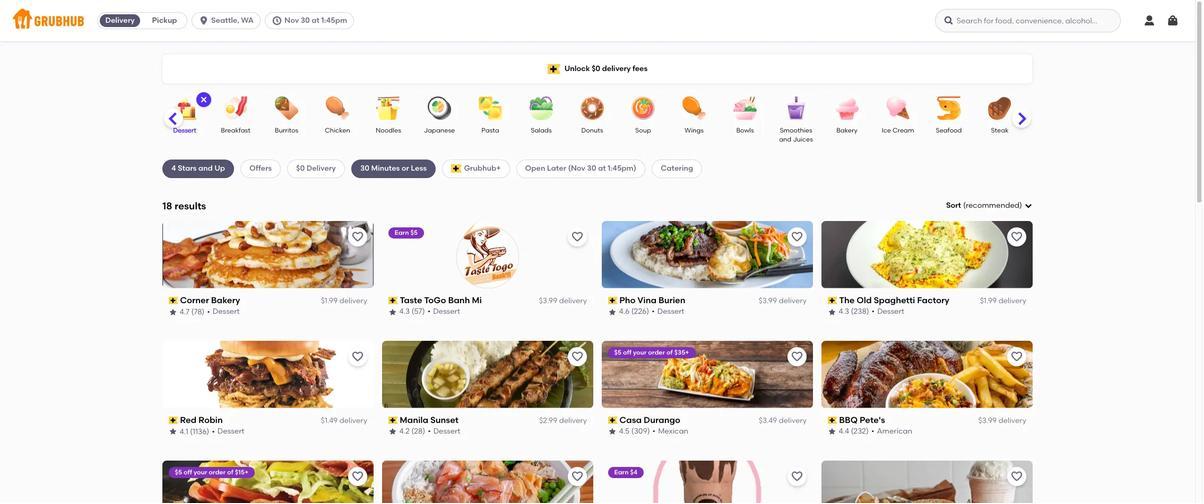 Task type: locate. For each thing, give the bounding box(es) containing it.
bakery down bakery image
[[837, 127, 858, 134]]

subscription pass image left taste
[[389, 297, 398, 305]]

off down 4.1
[[184, 469, 192, 476]]

0 horizontal spatial grubhub plus flag logo image
[[451, 165, 462, 173]]

0 vertical spatial grubhub plus flag logo image
[[548, 64, 560, 74]]

subscription pass image for the old spaghetti factory
[[828, 297, 837, 305]]

and
[[779, 136, 791, 144], [198, 164, 213, 173]]

order left $15+
[[209, 469, 226, 476]]

$1.49
[[321, 417, 338, 426]]

• dessert down the old spaghetti factory
[[872, 307, 905, 317]]

svg image
[[1143, 14, 1156, 27], [199, 15, 209, 26], [944, 15, 954, 26]]

0 vertical spatial $5
[[411, 229, 418, 237]]

none field containing sort
[[946, 201, 1033, 211]]

dessert down the old spaghetti factory
[[878, 307, 905, 317]]

your down (226)
[[633, 349, 647, 356]]

subscription pass image left bbq
[[828, 417, 837, 425]]

$1.99
[[321, 297, 338, 306], [980, 297, 997, 306]]

steak
[[991, 127, 1009, 134]]

grubhub plus flag logo image
[[548, 64, 560, 74], [451, 165, 462, 173]]

star icon image left 4.5
[[608, 428, 617, 436]]

• american
[[872, 427, 913, 436]]

(238)
[[851, 307, 869, 317]]

1 horizontal spatial $1.99 delivery
[[980, 297, 1026, 306]]

taste togo banh mi logo image
[[456, 221, 519, 289]]

star icon image left 4.6
[[608, 308, 617, 317]]

japanese image
[[421, 97, 458, 120]]

4.4
[[839, 427, 849, 436]]

noodles image
[[370, 97, 407, 120]]

$1.99 delivery for corner bakery
[[321, 297, 367, 306]]

4.3 for the old spaghetti factory
[[839, 307, 850, 317]]

star icon image for manila sunset
[[389, 428, 397, 436]]

manila
[[400, 415, 429, 425]]

• for old
[[872, 307, 875, 317]]

30 right (nov
[[587, 164, 596, 173]]

subscription pass image left red
[[169, 417, 178, 425]]

1 vertical spatial delivery
[[307, 164, 336, 173]]

1 horizontal spatial subscription pass image
[[389, 297, 398, 305]]

grubhub plus flag logo image for grubhub+
[[451, 165, 462, 173]]

0 horizontal spatial bakery
[[211, 296, 240, 306]]

• down casa durango
[[653, 427, 656, 436]]

2 horizontal spatial svg image
[[1143, 14, 1156, 27]]

subscription pass image left pho
[[608, 297, 618, 305]]

bowls image
[[727, 97, 764, 120]]

grubhub plus flag logo image left grubhub+
[[451, 165, 462, 173]]

4.7 (78)
[[180, 307, 205, 317]]

red robin
[[180, 415, 223, 425]]

save this restaurant image for five guys logo
[[1011, 471, 1023, 483]]

1 horizontal spatial 4.3
[[839, 307, 850, 317]]

breakfast image
[[217, 97, 254, 120]]

subscription pass image left manila on the bottom left of page
[[389, 417, 398, 425]]

corner
[[180, 296, 209, 306]]

wa
[[241, 16, 254, 25]]

red robin logo image
[[162, 341, 374, 408]]

earn
[[395, 229, 409, 237], [615, 469, 629, 476]]

1 vertical spatial off
[[184, 469, 192, 476]]

(78)
[[192, 307, 205, 317]]

0 horizontal spatial at
[[312, 16, 319, 25]]

1 vertical spatial and
[[198, 164, 213, 173]]

smoothies and juices image
[[778, 97, 815, 120]]

subscription pass image
[[389, 297, 398, 305], [169, 417, 178, 425], [828, 417, 837, 425]]

subscription pass image left the
[[828, 297, 837, 305]]

2 vertical spatial $5
[[175, 469, 182, 476]]

dessert down 'burien'
[[658, 307, 685, 317]]

• down pete's
[[872, 427, 875, 436]]

old
[[857, 296, 872, 306]]

main navigation navigation
[[0, 0, 1195, 41]]

star icon image left 4.7
[[169, 308, 177, 317]]

star icon image for the old spaghetti factory
[[828, 308, 836, 317]]

1 horizontal spatial grubhub plus flag logo image
[[548, 64, 560, 74]]

sunset
[[431, 415, 459, 425]]

at left 1:45pm)
[[598, 164, 606, 173]]

1 $1.99 from the left
[[321, 297, 338, 306]]

4.5
[[619, 427, 630, 436]]

4.3 down the
[[839, 307, 850, 317]]

• for durango
[[653, 427, 656, 436]]

• dessert for sunset
[[428, 427, 461, 436]]

0 vertical spatial bakery
[[837, 127, 858, 134]]

0 vertical spatial your
[[633, 349, 647, 356]]

•
[[207, 307, 210, 317], [428, 307, 431, 317], [652, 307, 655, 317], [872, 307, 875, 317], [212, 427, 215, 436], [428, 427, 431, 436], [653, 427, 656, 436], [872, 427, 875, 436]]

casa durango logo image
[[602, 341, 813, 408]]

star icon image left 4.3 (238)
[[828, 308, 836, 317]]

1 horizontal spatial order
[[648, 349, 665, 356]]

save this restaurant button
[[348, 228, 367, 247], [568, 228, 587, 247], [788, 228, 807, 247], [1007, 228, 1026, 247], [348, 347, 367, 367], [568, 347, 587, 367], [788, 347, 807, 367], [1007, 347, 1026, 367], [348, 467, 367, 486], [568, 467, 587, 486], [788, 467, 807, 486], [1007, 467, 1026, 486]]

your down "(1136)"
[[194, 469, 208, 476]]

2 $1.99 delivery from the left
[[980, 297, 1026, 306]]

save this restaurant image
[[351, 231, 364, 243], [571, 231, 584, 243], [791, 231, 804, 243], [1011, 231, 1023, 243], [351, 471, 364, 483], [571, 471, 584, 483], [1011, 471, 1023, 483]]

delivery left "pickup"
[[105, 16, 135, 25]]

of left $35+
[[667, 349, 673, 356]]

dessert down sunset
[[434, 427, 461, 436]]

japanese
[[424, 127, 455, 134]]

• dessert for togo
[[428, 307, 460, 317]]

1 vertical spatial order
[[209, 469, 226, 476]]

0 horizontal spatial $3.99 delivery
[[539, 297, 587, 306]]

• dessert down sunset
[[428, 427, 461, 436]]

burritos
[[275, 127, 298, 134]]

shakes image
[[1032, 97, 1069, 120]]

wings image
[[676, 97, 713, 120]]

None field
[[946, 201, 1033, 211]]

• right (78)
[[207, 307, 210, 317]]

pho
[[620, 296, 636, 306]]

2 4.3 from the left
[[839, 307, 850, 317]]

0 horizontal spatial $3.99
[[539, 297, 557, 306]]

durango
[[644, 415, 681, 425]]

0 vertical spatial delivery
[[105, 16, 135, 25]]

(
[[963, 201, 966, 210]]

• dessert down robin
[[212, 427, 245, 436]]

0 horizontal spatial off
[[184, 469, 192, 476]]

1 $1.99 delivery from the left
[[321, 297, 367, 306]]

minutes
[[371, 164, 400, 173]]

delivery for manila sunset
[[559, 417, 587, 426]]

subscription pass image for manila sunset
[[389, 417, 398, 425]]

your
[[633, 349, 647, 356], [194, 469, 208, 476]]

dessert image
[[166, 97, 203, 120]]

• for robin
[[212, 427, 215, 436]]

bakery
[[837, 127, 858, 134], [211, 296, 240, 306]]

save this restaurant image for bbq pete's
[[1011, 351, 1023, 363]]

grubhub plus flag logo image for unlock $0 delivery fees
[[548, 64, 560, 74]]

0 horizontal spatial and
[[198, 164, 213, 173]]

at
[[312, 16, 319, 25], [598, 164, 606, 173]]

pho vina burien
[[620, 296, 686, 306]]

1:45pm)
[[608, 164, 636, 173]]

at inside button
[[312, 16, 319, 25]]

delivery down the chicken
[[307, 164, 336, 173]]

bbq pete's logo image
[[822, 341, 1033, 408]]

subscription pass image left casa
[[608, 417, 618, 425]]

star icon image left 4.1
[[169, 428, 177, 436]]

0 horizontal spatial svg image
[[199, 15, 209, 26]]

cream
[[893, 127, 914, 134]]

save this restaurant image for the old spaghetti factory logo
[[1011, 231, 1023, 243]]

0 horizontal spatial earn
[[395, 229, 409, 237]]

of left $15+
[[227, 469, 234, 476]]

0 horizontal spatial $1.99
[[321, 297, 338, 306]]

$3.99 delivery for burien
[[759, 297, 807, 306]]

0 horizontal spatial $5
[[175, 469, 182, 476]]

1 horizontal spatial $5
[[411, 229, 418, 237]]

0 horizontal spatial delivery
[[105, 16, 135, 25]]

0 horizontal spatial $0
[[296, 164, 305, 173]]

chicken image
[[319, 97, 356, 120]]

$4
[[630, 469, 638, 476]]

donuts image
[[574, 97, 611, 120]]

1 horizontal spatial earn
[[615, 469, 629, 476]]

30 right nov
[[301, 16, 310, 25]]

0 horizontal spatial 4.3
[[400, 307, 410, 317]]

subscription pass image left corner
[[169, 297, 178, 305]]

your for $5 off your order of $15+
[[194, 469, 208, 476]]

star icon image for red robin
[[169, 428, 177, 436]]

dessert down taste togo banh mi
[[433, 307, 460, 317]]

0 vertical spatial and
[[779, 136, 791, 144]]

bakery right corner
[[211, 296, 240, 306]]

order left $35+
[[648, 349, 665, 356]]

bakery image
[[828, 97, 866, 120]]

0 horizontal spatial $1.99 delivery
[[321, 297, 367, 306]]

0 vertical spatial order
[[648, 349, 665, 356]]

2 horizontal spatial subscription pass image
[[828, 417, 837, 425]]

$0 right the unlock
[[592, 64, 600, 73]]

ice
[[882, 127, 891, 134]]

0 vertical spatial off
[[623, 349, 632, 356]]

quiznos (interurban ave s) logo image
[[162, 461, 374, 504]]

2 horizontal spatial $5
[[615, 349, 622, 356]]

up
[[215, 164, 225, 173]]

$0 right offers
[[296, 164, 305, 173]]

bowls
[[736, 127, 754, 134]]

nov
[[284, 16, 299, 25]]

donuts
[[581, 127, 603, 134]]

1:45pm
[[321, 16, 347, 25]]

1 horizontal spatial your
[[633, 349, 647, 356]]

gopoké logo image
[[382, 461, 593, 504]]

off for $5 off your order of $35+
[[623, 349, 632, 356]]

0 horizontal spatial 30
[[301, 16, 310, 25]]

off for $5 off your order of $15+
[[184, 469, 192, 476]]

0 vertical spatial at
[[312, 16, 319, 25]]

1 vertical spatial $0
[[296, 164, 305, 173]]

mexican
[[658, 427, 689, 436]]

juices
[[793, 136, 813, 144]]

star icon image for casa durango
[[608, 428, 617, 436]]

sort ( recommended )
[[946, 201, 1022, 210]]

svg image inside seattle, wa button
[[199, 15, 209, 26]]

and down smoothies
[[779, 136, 791, 144]]

(57)
[[412, 307, 425, 317]]

grubhub plus flag logo image left the unlock
[[548, 64, 560, 74]]

$3.99
[[539, 297, 557, 306], [759, 297, 777, 306], [978, 417, 997, 426]]

and left the up
[[198, 164, 213, 173]]

$5
[[411, 229, 418, 237], [615, 349, 622, 356], [175, 469, 182, 476]]

casa
[[620, 415, 642, 425]]

off down 4.6
[[623, 349, 632, 356]]

later
[[547, 164, 566, 173]]

1 vertical spatial grubhub plus flag logo image
[[451, 165, 462, 173]]

0 horizontal spatial your
[[194, 469, 208, 476]]

• dessert down 'burien'
[[652, 307, 685, 317]]

offers
[[249, 164, 272, 173]]

$3.99 for burien
[[759, 297, 777, 306]]

1 horizontal spatial svg image
[[944, 15, 954, 26]]

dessert down robin
[[218, 427, 245, 436]]

$35+
[[675, 349, 689, 356]]

1 vertical spatial of
[[227, 469, 234, 476]]

• for pete's
[[872, 427, 875, 436]]

0 horizontal spatial subscription pass image
[[169, 417, 178, 425]]

(1136)
[[190, 427, 210, 436]]

1 vertical spatial $5
[[615, 349, 622, 356]]

30 left minutes
[[360, 164, 370, 173]]

svg image inside nov 30 at 1:45pm button
[[272, 15, 282, 26]]

earn for earn $4
[[615, 469, 629, 476]]

save this restaurant image for red robin
[[351, 351, 364, 363]]

dessert for corner bakery
[[213, 307, 240, 317]]

$1.99 delivery
[[321, 297, 367, 306], [980, 297, 1026, 306]]

off
[[623, 349, 632, 356], [184, 469, 192, 476]]

dessert
[[173, 127, 196, 134], [213, 307, 240, 317], [433, 307, 460, 317], [658, 307, 685, 317], [878, 307, 905, 317], [218, 427, 245, 436], [434, 427, 461, 436]]

• dessert for robin
[[212, 427, 245, 436]]

manila sunset
[[400, 415, 459, 425]]

unlock $0 delivery fees
[[565, 64, 648, 73]]

at left 1:45pm
[[312, 16, 319, 25]]

0 horizontal spatial of
[[227, 469, 234, 476]]

save this restaurant image for manila sunset
[[571, 351, 584, 363]]

1 horizontal spatial and
[[779, 136, 791, 144]]

• right (238)
[[872, 307, 875, 317]]

• right "(28)"
[[428, 427, 431, 436]]

1 horizontal spatial $3.99
[[759, 297, 777, 306]]

1 vertical spatial earn
[[615, 469, 629, 476]]

delivery for pho vina burien
[[779, 297, 807, 306]]

1 vertical spatial your
[[194, 469, 208, 476]]

1 horizontal spatial off
[[623, 349, 632, 356]]

0 vertical spatial earn
[[395, 229, 409, 237]]

subscription pass image
[[169, 297, 178, 305], [608, 297, 618, 305], [828, 297, 837, 305], [389, 417, 398, 425], [608, 417, 618, 425]]

wings
[[685, 127, 704, 134]]

• for bakery
[[207, 307, 210, 317]]

of
[[667, 349, 673, 356], [227, 469, 234, 476]]

delivery for red robin
[[339, 417, 367, 426]]

0 vertical spatial of
[[667, 349, 673, 356]]

1 horizontal spatial $3.99 delivery
[[759, 297, 807, 306]]

mi
[[472, 296, 482, 306]]

star icon image left 4.4
[[828, 428, 836, 436]]

• down pho vina burien
[[652, 307, 655, 317]]

• mexican
[[653, 427, 689, 436]]

• right (57)
[[428, 307, 431, 317]]

1 horizontal spatial $1.99
[[980, 297, 997, 306]]

dessert for pho vina burien
[[658, 307, 685, 317]]

save this restaurant image for pho vina burien logo
[[791, 231, 804, 243]]

dessert down corner bakery at left
[[213, 307, 240, 317]]

star icon image left 4.2
[[389, 428, 397, 436]]

0 horizontal spatial order
[[209, 469, 226, 476]]

• dessert down corner bakery at left
[[207, 307, 240, 317]]

1 vertical spatial bakery
[[211, 296, 240, 306]]

• down robin
[[212, 427, 215, 436]]

svg image
[[1167, 14, 1179, 27], [272, 15, 282, 26], [200, 96, 208, 104], [1024, 202, 1033, 210]]

4.3 for taste togo banh mi
[[400, 307, 410, 317]]

2 $1.99 from the left
[[980, 297, 997, 306]]

of for $15+
[[227, 469, 234, 476]]

star icon image
[[169, 308, 177, 317], [389, 308, 397, 317], [608, 308, 617, 317], [828, 308, 836, 317], [169, 428, 177, 436], [389, 428, 397, 436], [608, 428, 617, 436], [828, 428, 836, 436]]

4.3 down taste
[[400, 307, 410, 317]]

1 horizontal spatial $0
[[592, 64, 600, 73]]

pho vina burien logo image
[[602, 221, 813, 289]]

save this restaurant image
[[351, 351, 364, 363], [571, 351, 584, 363], [791, 351, 804, 363], [1011, 351, 1023, 363], [791, 471, 804, 483]]

pickup
[[152, 16, 177, 25]]

$0
[[592, 64, 600, 73], [296, 164, 305, 173]]

1 horizontal spatial of
[[667, 349, 673, 356]]

star icon image for taste togo banh mi
[[389, 308, 397, 317]]

nov 30 at 1:45pm
[[284, 16, 347, 25]]

• for togo
[[428, 307, 431, 317]]

1 horizontal spatial at
[[598, 164, 606, 173]]

delivery for casa durango
[[779, 417, 807, 426]]

save this restaurant image for gopoké logo
[[571, 471, 584, 483]]

casa durango
[[620, 415, 681, 425]]

star icon image left 4.3 (57)
[[389, 308, 397, 317]]

• dessert down taste togo banh mi
[[428, 307, 460, 317]]

vina
[[638, 296, 657, 306]]

1 4.3 from the left
[[400, 307, 410, 317]]



Task type: vqa. For each thing, say whether or not it's contained in the screenshot.


Task type: describe. For each thing, give the bounding box(es) containing it.
open
[[525, 164, 545, 173]]

1 horizontal spatial 30
[[360, 164, 370, 173]]

$0 delivery
[[296, 164, 336, 173]]

2 horizontal spatial $3.99 delivery
[[978, 417, 1026, 426]]

taste
[[400, 296, 423, 306]]

$5 off your order of $35+
[[615, 349, 689, 356]]

dessert for red robin
[[218, 427, 245, 436]]

svg image inside field
[[1024, 202, 1033, 210]]

$3.49 delivery
[[759, 417, 807, 426]]

• dessert for bakery
[[207, 307, 240, 317]]

and inside smoothies and juices
[[779, 136, 791, 144]]

• dessert for old
[[872, 307, 905, 317]]

delivery for taste togo banh mi
[[559, 297, 587, 306]]

$3.49
[[759, 417, 777, 426]]

• for vina
[[652, 307, 655, 317]]

subscription pass image for pho vina burien
[[608, 297, 618, 305]]

manila sunset logo image
[[382, 341, 593, 408]]

4.7
[[180, 307, 190, 317]]

spaghetti
[[874, 296, 915, 306]]

30 inside button
[[301, 16, 310, 25]]

4.3 (57)
[[400, 307, 425, 317]]

smoothies and juices
[[779, 127, 813, 144]]

pickup button
[[142, 12, 187, 29]]

Search for food, convenience, alcohol... search field
[[935, 9, 1121, 32]]

18
[[162, 200, 172, 212]]

4.4 (232)
[[839, 427, 869, 436]]

star icon image for pho vina burien
[[608, 308, 617, 317]]

(309)
[[632, 427, 650, 436]]

stars
[[178, 164, 197, 173]]

subscription pass image for corner bakery
[[169, 297, 178, 305]]

(nov
[[568, 164, 585, 173]]

30 minutes or less
[[360, 164, 427, 173]]

the old spaghetti factory
[[839, 296, 950, 306]]

$3.99 for banh
[[539, 297, 557, 306]]

earn $4
[[615, 469, 638, 476]]

(226)
[[632, 307, 650, 317]]

results
[[175, 200, 206, 212]]

subscription pass image for casa durango
[[608, 417, 618, 425]]

unlock
[[565, 64, 590, 73]]

bbq pete's
[[839, 415, 885, 425]]

4.6 (226)
[[619, 307, 650, 317]]

american
[[877, 427, 913, 436]]

ice cream
[[882, 127, 914, 134]]

$2.99
[[539, 417, 557, 426]]

4.2 (28)
[[400, 427, 425, 436]]

4.5 (309)
[[619, 427, 650, 436]]

sort
[[946, 201, 961, 210]]

4 stars and up
[[171, 164, 225, 173]]

• for sunset
[[428, 427, 431, 436]]

robin
[[199, 415, 223, 425]]

corner bakery logo image
[[162, 221, 374, 289]]

seattle, wa button
[[192, 12, 265, 29]]

your for $5 off your order of $35+
[[633, 349, 647, 356]]

seattle,
[[211, 16, 239, 25]]

(232)
[[851, 427, 869, 436]]

salads image
[[523, 97, 560, 120]]

kung fu tea logo image
[[602, 461, 813, 504]]

burien
[[659, 296, 686, 306]]

$1.99 for the old spaghetti factory
[[980, 297, 997, 306]]

less
[[411, 164, 427, 173]]

soup
[[635, 127, 651, 134]]

0 vertical spatial $0
[[592, 64, 600, 73]]

grubhub+
[[464, 164, 501, 173]]

recommended
[[966, 201, 1020, 210]]

star icon image for bbq pete's
[[828, 428, 836, 436]]

1 horizontal spatial bakery
[[837, 127, 858, 134]]

soup image
[[625, 97, 662, 120]]

seattle, wa
[[211, 16, 254, 25]]

togo
[[424, 296, 446, 306]]

• dessert for vina
[[652, 307, 685, 317]]

$1.99 for corner bakery
[[321, 297, 338, 306]]

4.3 (238)
[[839, 307, 869, 317]]

4.6
[[619, 307, 630, 317]]

delivery for bbq pete's
[[999, 417, 1026, 426]]

subscription pass image for red robin
[[169, 417, 178, 425]]

2 horizontal spatial 30
[[587, 164, 596, 173]]

delivery inside button
[[105, 16, 135, 25]]

$2.99 delivery
[[539, 417, 587, 426]]

burritos image
[[268, 97, 305, 120]]

or
[[402, 164, 409, 173]]

order for $15+
[[209, 469, 226, 476]]

delivery for corner bakery
[[339, 297, 367, 306]]

seafood image
[[930, 97, 968, 120]]

dessert for taste togo banh mi
[[433, 307, 460, 317]]

seafood
[[936, 127, 962, 134]]

$3.99 delivery for banh
[[539, 297, 587, 306]]

subscription pass image for taste togo banh mi
[[389, 297, 398, 305]]

$5 off your order of $15+
[[175, 469, 249, 476]]

4
[[171, 164, 176, 173]]

1 vertical spatial at
[[598, 164, 606, 173]]

$1.49 delivery
[[321, 417, 367, 426]]

delivery button
[[98, 12, 142, 29]]

)
[[1020, 201, 1022, 210]]

4.1
[[180, 427, 189, 436]]

dessert down 'dessert' image
[[173, 127, 196, 134]]

noodles
[[376, 127, 401, 134]]

of for $35+
[[667, 349, 673, 356]]

breakfast
[[221, 127, 250, 134]]

open later (nov 30 at 1:45pm)
[[525, 164, 636, 173]]

earn $5
[[395, 229, 418, 237]]

chicken
[[325, 127, 350, 134]]

dessert for manila sunset
[[434, 427, 461, 436]]

order for $35+
[[648, 349, 665, 356]]

pasta
[[482, 127, 499, 134]]

4.2
[[400, 427, 410, 436]]

catering
[[661, 164, 693, 173]]

the old spaghetti factory logo image
[[822, 221, 1033, 289]]

five guys logo image
[[822, 461, 1033, 504]]

pete's
[[860, 415, 885, 425]]

save this restaurant image for corner bakery logo
[[351, 231, 364, 243]]

$1.99 delivery for the old spaghetti factory
[[980, 297, 1026, 306]]

factory
[[918, 296, 950, 306]]

salads
[[531, 127, 552, 134]]

bbq
[[839, 415, 858, 425]]

delivery for the old spaghetti factory
[[999, 297, 1026, 306]]

star icon image for corner bakery
[[169, 308, 177, 317]]

1 horizontal spatial delivery
[[307, 164, 336, 173]]

2 horizontal spatial $3.99
[[978, 417, 997, 426]]

earn for earn $5
[[395, 229, 409, 237]]

$5 for $5 off your order of $15+
[[175, 469, 182, 476]]

subscription pass image for bbq pete's
[[828, 417, 837, 425]]

pasta image
[[472, 97, 509, 120]]

the
[[839, 296, 855, 306]]

$5 for $5 off your order of $35+
[[615, 349, 622, 356]]

steak image
[[981, 97, 1018, 120]]

dessert for the old spaghetti factory
[[878, 307, 905, 317]]

$15+
[[235, 469, 249, 476]]

ice cream image
[[879, 97, 917, 120]]

taste togo banh mi
[[400, 296, 482, 306]]



